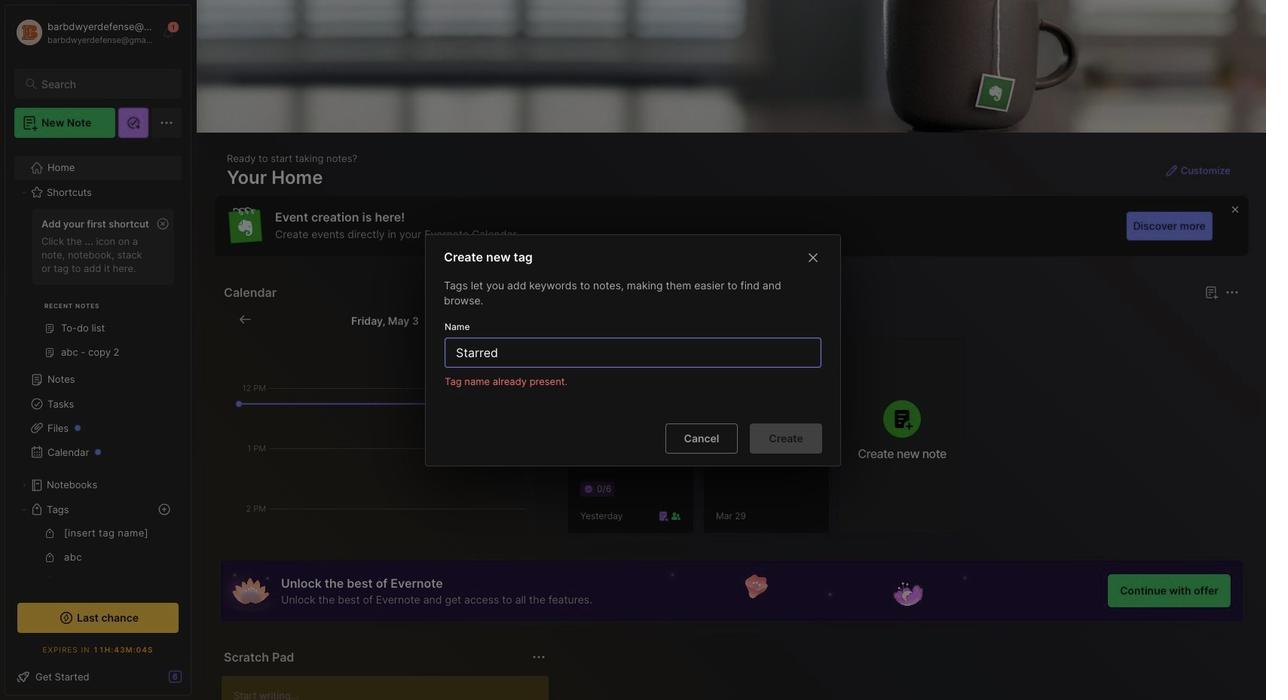 Task type: describe. For each thing, give the bounding box(es) containing it.
1 group from the top
[[14, 204, 182, 374]]

new evernote calendar event image
[[450, 283, 468, 301]]

2 tab from the left
[[621, 310, 682, 329]]

expand notebooks image
[[20, 481, 29, 490]]

new task image
[[471, 285, 487, 300]]

expand tags image
[[20, 505, 29, 514]]



Task type: locate. For each thing, give the bounding box(es) containing it.
Tag name text field
[[454, 338, 815, 366]]

Search text field
[[41, 77, 168, 91]]

1 tab from the left
[[570, 310, 615, 329]]

None search field
[[41, 75, 168, 93]]

main element
[[0, 0, 196, 700]]

tab
[[570, 310, 615, 329], [621, 310, 682, 329]]

group
[[14, 204, 182, 374], [14, 521, 182, 700]]

tree inside main element
[[5, 147, 191, 700]]

none search field inside main element
[[41, 75, 168, 93]]

tree
[[5, 147, 191, 700]]

tab list
[[570, 310, 1237, 329]]

1 vertical spatial group
[[14, 521, 182, 700]]

row group
[[567, 338, 974, 543]]

2 group from the top
[[14, 521, 182, 700]]

close image
[[804, 248, 822, 266]]

0 horizontal spatial tab
[[570, 310, 615, 329]]

1 horizontal spatial tab
[[621, 310, 682, 329]]

0 vertical spatial group
[[14, 204, 182, 374]]

Start writing… text field
[[234, 676, 548, 700]]



Task type: vqa. For each thing, say whether or not it's contained in the screenshot.
home "icon" on the top of page
no



